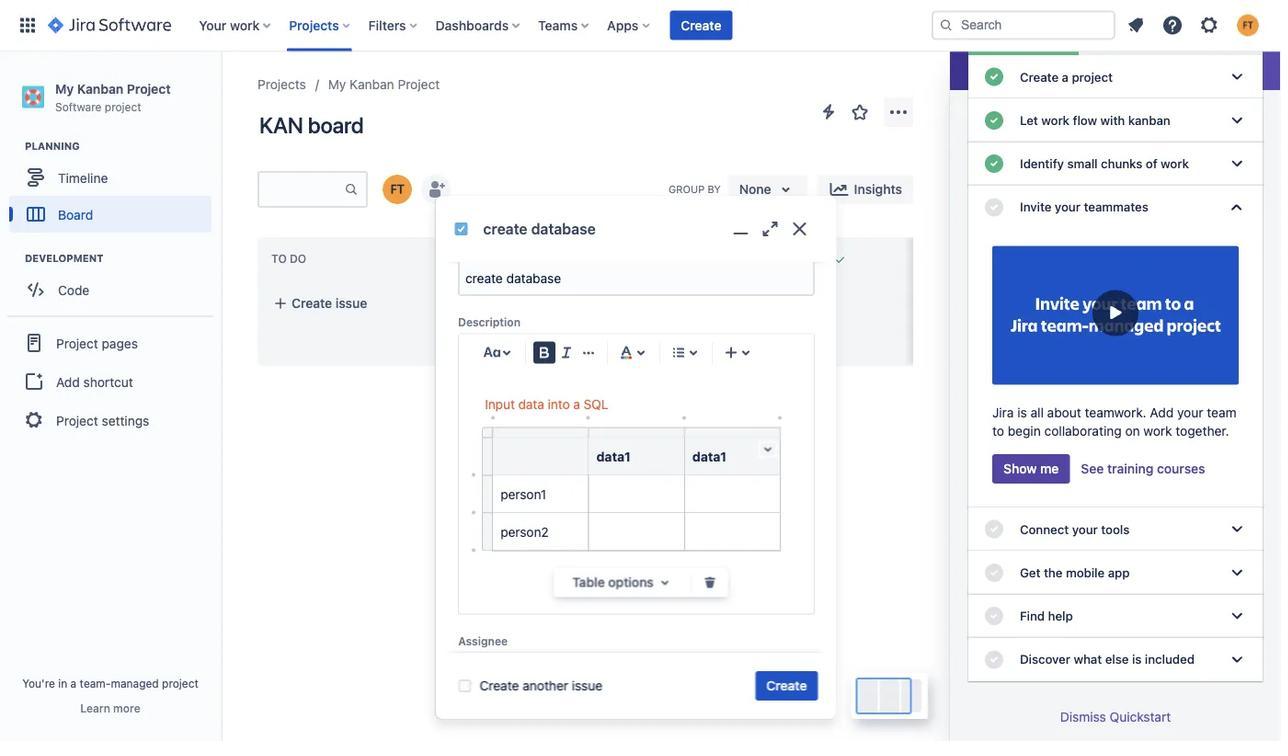 Task type: locate. For each thing, give the bounding box(es) containing it.
None text field
[[460, 261, 813, 294]]

checked image
[[984, 66, 1006, 88], [984, 519, 1006, 541], [984, 649, 1006, 671]]

assignee
[[458, 635, 508, 648]]

projects inside dropdown button
[[289, 17, 339, 33]]

none button
[[729, 175, 809, 204]]

to
[[993, 424, 1005, 439]]

development
[[25, 253, 104, 265]]

project inside dropdown button
[[1073, 69, 1114, 84]]

is right else
[[1133, 653, 1142, 667]]

create inside create issue 'button'
[[292, 296, 332, 311]]

4 checked image from the top
[[984, 562, 1006, 584]]

3 chevron image from the top
[[1227, 196, 1249, 218]]

a up let work flow with kanban
[[1062, 69, 1069, 84]]

projects for "projects" dropdown button
[[289, 17, 339, 33]]

planning group
[[9, 139, 220, 239]]

chevron image for let work flow with kanban
[[1227, 109, 1249, 131]]

1 vertical spatial projects
[[258, 77, 306, 92]]

my inside my kanban project software project
[[55, 81, 74, 96]]

0 vertical spatial checked image
[[984, 66, 1006, 88]]

chevron image for get the mobile app
[[1227, 562, 1249, 584]]

0 vertical spatial your
[[1055, 200, 1081, 215]]

0 horizontal spatial is
[[1018, 405, 1028, 421]]

group containing project pages
[[7, 316, 214, 447]]

1 vertical spatial add
[[1151, 405, 1174, 421]]

kanban for my kanban project software project
[[77, 81, 124, 96]]

discover what else is included
[[1021, 653, 1195, 667]]

0 vertical spatial add
[[56, 374, 80, 390]]

remove image
[[699, 572, 721, 594]]

invite
[[1021, 200, 1052, 215]]

else
[[1106, 653, 1130, 667]]

your for teammates
[[1055, 200, 1081, 215]]

checked image left discover
[[984, 649, 1006, 671]]

dismiss quickstart
[[1061, 710, 1172, 725]]

1 horizontal spatial kanban
[[350, 77, 395, 92]]

table options
[[572, 575, 654, 590]]

my up board
[[328, 77, 346, 92]]

6 chevron image from the top
[[1227, 606, 1249, 628]]

work
[[230, 17, 260, 33], [1042, 113, 1070, 128], [1161, 156, 1190, 171], [1144, 424, 1173, 439]]

0 horizontal spatial my
[[55, 81, 74, 96]]

banner containing your work
[[0, 0, 1282, 52]]

1 horizontal spatial data1
[[692, 449, 727, 464]]

chevron image inside the discover what else is included dropdown button
[[1227, 649, 1249, 671]]

project pages
[[56, 336, 138, 351]]

0 vertical spatial project
[[1073, 69, 1114, 84]]

connect
[[1021, 522, 1070, 537]]

progress bar
[[969, 46, 1264, 55]]

find
[[1021, 609, 1045, 624]]

in
[[58, 677, 67, 690]]

teams button
[[533, 11, 596, 40]]

star kan board image
[[849, 101, 871, 123]]

timeline
[[58, 170, 108, 185]]

1 checked image from the top
[[984, 109, 1006, 131]]

chevron image inside the get the mobile app dropdown button
[[1227, 562, 1249, 584]]

settings image
[[1199, 14, 1221, 36]]

kanban inside my kanban project software project
[[77, 81, 124, 96]]

project inside my kanban project software project
[[127, 81, 171, 96]]

my up software
[[55, 81, 74, 96]]

projects up kan at the top left of page
[[258, 77, 306, 92]]

your profile and settings image
[[1238, 14, 1260, 36]]

kanban
[[350, 77, 395, 92], [77, 81, 124, 96]]

is left all
[[1018, 405, 1028, 421]]

data
[[518, 396, 544, 412]]

dismiss
[[1061, 710, 1107, 725]]

5 chevron image from the top
[[1227, 562, 1249, 584]]

find help
[[1021, 609, 1074, 624]]

see training courses
[[1082, 461, 1206, 477]]

done
[[791, 253, 822, 266]]

7 chevron image from the top
[[1227, 649, 1249, 671]]

your left tools
[[1073, 522, 1099, 537]]

add right teamwork.
[[1151, 405, 1174, 421]]

2 horizontal spatial a
[[1062, 69, 1069, 84]]

projects for the projects link
[[258, 77, 306, 92]]

my
[[328, 77, 346, 92], [55, 81, 74, 96]]

is inside dropdown button
[[1133, 653, 1142, 667]]

3 checked image from the top
[[984, 196, 1006, 218]]

see
[[1082, 461, 1105, 477]]

work right let
[[1042, 113, 1070, 128]]

1 vertical spatial project
[[105, 100, 141, 113]]

projects link
[[258, 74, 306, 96]]

a right into
[[573, 396, 580, 412]]

flow
[[1074, 113, 1098, 128]]

checked image inside invite your teammates dropdown button
[[984, 196, 1006, 218]]

project left sidebar navigation icon
[[127, 81, 171, 96]]

chevron image inside connect your tools dropdown button
[[1227, 519, 1249, 541]]

2 data1 from the left
[[692, 449, 727, 464]]

group
[[7, 316, 214, 447]]

more
[[113, 702, 140, 715]]

your right invite at the top of the page
[[1055, 200, 1081, 215]]

1 horizontal spatial issue
[[572, 679, 603, 694]]

included
[[1146, 653, 1195, 667]]

settings
[[102, 413, 149, 428]]

create button inside the primary element
[[670, 11, 733, 40]]

a
[[1062, 69, 1069, 84], [573, 396, 580, 412], [71, 677, 77, 690]]

create
[[681, 17, 722, 33], [1021, 69, 1059, 84], [292, 296, 332, 311], [480, 679, 520, 694], [767, 679, 808, 694]]

kanban up software
[[77, 81, 124, 96]]

expand dropdown menu image
[[654, 572, 676, 594]]

projects up the projects link
[[289, 17, 339, 33]]

notifications image
[[1125, 14, 1148, 36]]

data1
[[596, 449, 631, 464], [692, 449, 727, 464]]

jira
[[993, 405, 1015, 421]]

create for create a project
[[1021, 69, 1059, 84]]

1 vertical spatial a
[[573, 396, 580, 412]]

2 vertical spatial checked image
[[984, 649, 1006, 671]]

0 horizontal spatial a
[[71, 677, 77, 690]]

checked image for identify
[[984, 153, 1006, 175]]

1 horizontal spatial create button
[[756, 672, 819, 701]]

2 horizontal spatial project
[[1073, 69, 1114, 84]]

a right in
[[71, 677, 77, 690]]

planning image
[[3, 135, 25, 158]]

dashboards
[[436, 17, 509, 33]]

checked image inside let work flow with kanban dropdown button
[[984, 109, 1006, 131]]

1 checked image from the top
[[984, 66, 1006, 88]]

1 data1 from the left
[[596, 449, 631, 464]]

your up together.
[[1178, 405, 1204, 421]]

Search field
[[932, 11, 1116, 40]]

to do
[[271, 253, 307, 266]]

chevron image inside let work flow with kanban dropdown button
[[1227, 109, 1249, 131]]

checked image left identify
[[984, 153, 1006, 175]]

1 horizontal spatial add
[[1151, 405, 1174, 421]]

0 horizontal spatial add
[[56, 374, 80, 390]]

checked image for find
[[984, 606, 1006, 628]]

add
[[56, 374, 80, 390], [1151, 405, 1174, 421]]

Search this board text field
[[260, 173, 344, 206]]

text styles image
[[481, 342, 503, 364]]

checked image left get
[[984, 562, 1006, 584]]

2 checked image from the top
[[984, 153, 1006, 175]]

create database
[[484, 220, 596, 237]]

see training courses link
[[1080, 455, 1208, 484]]

0 horizontal spatial project
[[105, 100, 141, 113]]

checked image down search field
[[984, 66, 1006, 88]]

chevron image for connect your tools
[[1227, 519, 1249, 541]]

managed
[[111, 677, 159, 690]]

quickstart
[[1110, 710, 1172, 725]]

primary element
[[11, 0, 932, 51]]

1 vertical spatial is
[[1133, 653, 1142, 667]]

1 chevron image from the top
[[1227, 66, 1249, 88]]

2 chevron image from the top
[[1227, 109, 1249, 131]]

insights
[[855, 182, 903, 197]]

add left shortcut at the bottom left
[[56, 374, 80, 390]]

0 vertical spatial is
[[1018, 405, 1028, 421]]

chevron image inside invite your teammates dropdown button
[[1227, 196, 1249, 218]]

your
[[1055, 200, 1081, 215], [1178, 405, 1204, 421], [1073, 522, 1099, 537]]

go full screen image
[[760, 218, 782, 240]]

appswitcher icon image
[[17, 14, 39, 36]]

0 vertical spatial projects
[[289, 17, 339, 33]]

4 chevron image from the top
[[1227, 519, 1249, 541]]

banner
[[0, 0, 1282, 52]]

chevron image inside create a project dropdown button
[[1227, 66, 1249, 88]]

checked image
[[984, 109, 1006, 131], [984, 153, 1006, 175], [984, 196, 1006, 218], [984, 562, 1006, 584], [984, 606, 1006, 628]]

1 vertical spatial your
[[1178, 405, 1204, 421]]

into
[[548, 396, 570, 412]]

help image
[[1162, 14, 1184, 36]]

5 checked image from the top
[[984, 606, 1006, 628]]

what
[[1074, 653, 1103, 667]]

another
[[523, 679, 569, 694]]

0 horizontal spatial kanban
[[77, 81, 124, 96]]

checked image left "find"
[[984, 606, 1006, 628]]

work inside dropdown button
[[1161, 156, 1190, 171]]

add shortcut button
[[7, 364, 214, 400]]

on
[[1126, 424, 1141, 439]]

0 horizontal spatial issue
[[336, 296, 367, 311]]

more formatting image
[[578, 342, 600, 364]]

0 vertical spatial create button
[[670, 11, 733, 40]]

play video image
[[1093, 290, 1139, 336]]

input
[[485, 396, 515, 412]]

chevron image
[[1227, 66, 1249, 88], [1227, 109, 1249, 131], [1227, 196, 1249, 218], [1227, 519, 1249, 541], [1227, 562, 1249, 584], [1227, 606, 1249, 628], [1227, 649, 1249, 671]]

3 checked image from the top
[[984, 649, 1006, 671]]

1 vertical spatial checked image
[[984, 519, 1006, 541]]

code
[[58, 282, 90, 298]]

1 horizontal spatial my
[[328, 77, 346, 92]]

project right managed
[[162, 677, 199, 690]]

checked image left let
[[984, 109, 1006, 131]]

begin
[[1008, 424, 1042, 439]]

get the mobile app button
[[969, 551, 1264, 595]]

let work flow with kanban button
[[969, 99, 1264, 142]]

your inside dropdown button
[[1073, 522, 1099, 537]]

2 checked image from the top
[[984, 519, 1006, 541]]

1 horizontal spatial a
[[573, 396, 580, 412]]

2 vertical spatial your
[[1073, 522, 1099, 537]]

invite your teammates
[[1021, 200, 1149, 215]]

identify
[[1021, 156, 1065, 171]]

work right of
[[1161, 156, 1190, 171]]

create
[[484, 220, 528, 237]]

database
[[532, 220, 596, 237]]

checked image for discover
[[984, 649, 1006, 671]]

work right the your
[[230, 17, 260, 33]]

team-
[[80, 677, 111, 690]]

checked image left invite at the top of the page
[[984, 196, 1006, 218]]

bold ⌘b image
[[533, 342, 556, 364]]

learn more button
[[80, 701, 140, 716]]

0 vertical spatial issue
[[336, 296, 367, 311]]

1 horizontal spatial project
[[162, 677, 199, 690]]

checked image inside find help dropdown button
[[984, 606, 1006, 628]]

chevron image for discover what else is included
[[1227, 649, 1249, 671]]

your for tools
[[1073, 522, 1099, 537]]

jira software image
[[48, 14, 171, 36], [48, 14, 171, 36]]

checked image left 'connect'
[[984, 519, 1006, 541]]

discover
[[1021, 653, 1071, 667]]

create for create another issue
[[480, 679, 520, 694]]

project right software
[[105, 100, 141, 113]]

work right on
[[1144, 424, 1173, 439]]

a inside dropdown button
[[1062, 69, 1069, 84]]

filters
[[369, 17, 406, 33]]

show me
[[1004, 461, 1060, 477]]

your inside dropdown button
[[1055, 200, 1081, 215]]

Description - Main content area, start typing to enter text. text field
[[475, 393, 790, 588]]

person1
[[500, 487, 546, 502]]

pages
[[102, 336, 138, 351]]

options
[[608, 575, 654, 590]]

shortcut
[[83, 374, 133, 390]]

small
[[1068, 156, 1098, 171]]

kanban up board
[[350, 77, 395, 92]]

1 horizontal spatial is
[[1133, 653, 1142, 667]]

project up let work flow with kanban
[[1073, 69, 1114, 84]]

work inside jira is all about teamwork. add your team to begin collaborating on work together.
[[1144, 424, 1173, 439]]

checked image for invite
[[984, 196, 1006, 218]]

kan board
[[260, 112, 364, 138]]

0 vertical spatial a
[[1062, 69, 1069, 84]]

training
[[1108, 461, 1154, 477]]

chevron image inside find help dropdown button
[[1227, 606, 1249, 628]]

2 vertical spatial a
[[71, 677, 77, 690]]

board link
[[9, 196, 212, 233]]

0 horizontal spatial data1
[[596, 449, 631, 464]]

create inside the primary element
[[681, 17, 722, 33]]

projects button
[[284, 11, 358, 40]]

1 vertical spatial create button
[[756, 672, 819, 701]]

checked image inside the get the mobile app dropdown button
[[984, 562, 1006, 584]]

0 horizontal spatial create button
[[670, 11, 733, 40]]

create inside create a project dropdown button
[[1021, 69, 1059, 84]]

teams
[[538, 17, 578, 33]]



Task type: vqa. For each thing, say whether or not it's contained in the screenshot.
Status
no



Task type: describe. For each thing, give the bounding box(es) containing it.
about
[[1048, 405, 1082, 421]]

add inside jira is all about teamwork. add your team to begin collaborating on work together.
[[1151, 405, 1174, 421]]

create issue
[[292, 296, 367, 311]]

learn more
[[80, 702, 140, 715]]

insights image
[[829, 179, 851, 201]]

checked image for let
[[984, 109, 1006, 131]]

kan
[[260, 112, 303, 138]]

kanban
[[1129, 113, 1171, 128]]

apps
[[608, 17, 639, 33]]

person2
[[500, 524, 549, 539]]

project down "filters" popup button
[[398, 77, 440, 92]]

add people image
[[425, 179, 447, 201]]

create a project
[[1021, 69, 1114, 84]]

planning
[[25, 141, 80, 152]]

give
[[1021, 698, 1047, 713]]

checked image for connect
[[984, 519, 1006, 541]]

create another issue
[[480, 679, 603, 694]]

development image
[[3, 248, 25, 270]]

get
[[1021, 566, 1041, 580]]

chevron image for find help
[[1227, 606, 1249, 628]]

me
[[1041, 461, 1060, 477]]

all
[[1031, 405, 1044, 421]]

timeline link
[[9, 159, 212, 196]]

video poster image
[[993, 238, 1240, 393]]

project pages link
[[7, 323, 214, 364]]

apps button
[[602, 11, 657, 40]]

table
[[572, 575, 605, 590]]

team
[[1208, 405, 1237, 421]]

checked image for create
[[984, 66, 1006, 88]]

do
[[290, 253, 307, 266]]

discard & close image
[[789, 218, 811, 240]]

project down "add shortcut" at bottom
[[56, 413, 98, 428]]

is inside jira is all about teamwork. add your team to begin collaborating on work together.
[[1018, 405, 1028, 421]]

create database image
[[454, 222, 469, 237]]

show me button
[[993, 455, 1071, 484]]

code link
[[9, 272, 212, 308]]

funky town image
[[383, 175, 412, 204]]

work inside the primary element
[[230, 17, 260, 33]]

minimize image
[[730, 218, 753, 240]]

create issue button
[[262, 287, 502, 320]]

none
[[740, 182, 772, 197]]

you're in a team-managed project
[[22, 677, 199, 690]]

chevron image for invite your teammates
[[1227, 196, 1249, 218]]

get the mobile app
[[1021, 566, 1131, 580]]

chevron image
[[1227, 153, 1249, 175]]

of
[[1146, 156, 1158, 171]]

create a project button
[[969, 55, 1264, 99]]

learn
[[80, 702, 110, 715]]

board
[[308, 112, 364, 138]]

teamwork.
[[1085, 405, 1147, 421]]

project settings
[[56, 413, 149, 428]]

let work flow with kanban
[[1021, 113, 1171, 128]]

my kanban project software project
[[55, 81, 171, 113]]

to
[[271, 253, 287, 266]]

mobile
[[1067, 566, 1105, 580]]

kanban for my kanban project
[[350, 77, 395, 92]]

more image
[[888, 101, 910, 123]]

2 vertical spatial project
[[162, 677, 199, 690]]

your inside jira is all about teamwork. add your team to begin collaborating on work together.
[[1178, 405, 1204, 421]]

find help button
[[969, 595, 1264, 638]]

give feedback button
[[975, 691, 1264, 720]]

progress
[[545, 253, 605, 266]]

dismiss quickstart link
[[1061, 710, 1172, 725]]

input data into a sql
[[485, 396, 612, 412]]

table options button
[[561, 572, 683, 594]]

lists image
[[668, 342, 690, 364]]

chevron image for create a project
[[1227, 66, 1249, 88]]

add inside add shortcut button
[[56, 374, 80, 390]]

my for my kanban project
[[328, 77, 346, 92]]

my kanban project
[[328, 77, 440, 92]]

filters button
[[363, 11, 425, 40]]

checked image for get
[[984, 562, 1006, 584]]

a inside "text field"
[[573, 396, 580, 412]]

search image
[[940, 18, 954, 33]]

project up "add shortcut" at bottom
[[56, 336, 98, 351]]

play invite your teammates video image
[[993, 238, 1240, 393]]

tools
[[1102, 522, 1130, 537]]

italic ⌘i image
[[556, 342, 578, 364]]

help
[[1049, 609, 1074, 624]]

issue inside 'button'
[[336, 296, 367, 311]]

discover what else is included button
[[969, 638, 1264, 682]]

in progress
[[531, 253, 605, 266]]

courses
[[1158, 461, 1206, 477]]

connect your tools button
[[969, 508, 1264, 551]]

create for create issue
[[292, 296, 332, 311]]

show
[[1004, 461, 1037, 477]]

teammates
[[1084, 200, 1149, 215]]

development group
[[9, 251, 220, 314]]

collaborating
[[1045, 424, 1122, 439]]

give feedback
[[1021, 698, 1107, 713]]

my for my kanban project software project
[[55, 81, 74, 96]]

your work button
[[193, 11, 278, 40]]

your work
[[199, 17, 260, 33]]

sidebar navigation image
[[201, 74, 241, 110]]

connect your tools
[[1021, 522, 1130, 537]]

group by
[[669, 183, 721, 195]]

board
[[58, 207, 93, 222]]

project inside my kanban project software project
[[105, 100, 141, 113]]

your
[[199, 17, 227, 33]]

1 vertical spatial issue
[[572, 679, 603, 694]]

automations menu button icon image
[[818, 101, 840, 123]]

project settings link
[[7, 400, 214, 441]]

dashboards button
[[430, 11, 527, 40]]

add shortcut
[[56, 374, 133, 390]]



